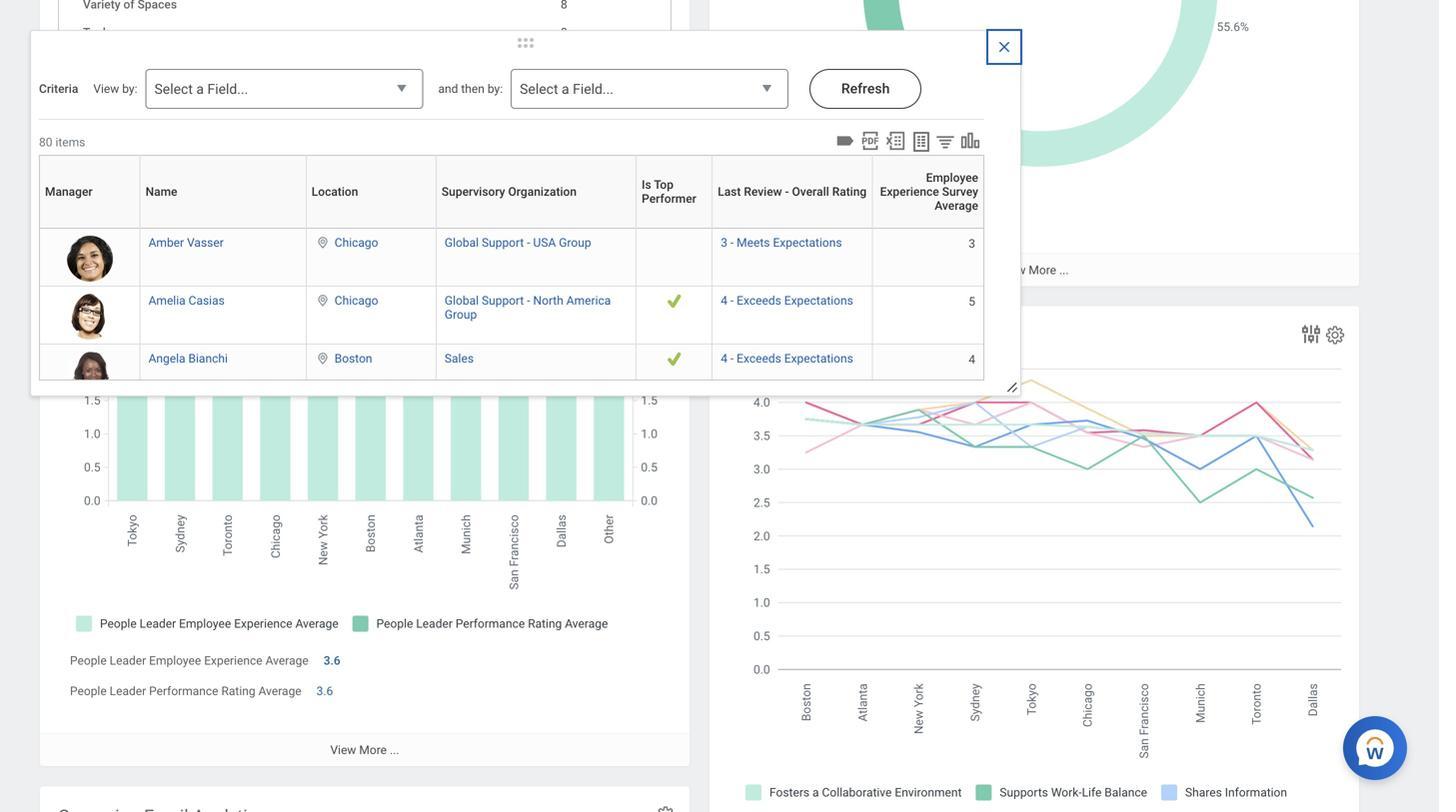Task type: describe. For each thing, give the bounding box(es) containing it.
1 vertical spatial top
[[728, 326, 758, 347]]

sales
[[445, 352, 474, 366]]

boston
[[335, 352, 372, 366]]

rating inside button
[[832, 185, 867, 199]]

- down top focus areas
[[731, 352, 734, 366]]

8
[[561, 26, 567, 40]]

vs
[[233, 157, 251, 178]]

is
[[642, 178, 651, 192]]

top focus areas element
[[710, 306, 1359, 813]]

bianchi
[[188, 352, 228, 366]]

6
[[673, 26, 679, 40]]

last review - overall rating
[[718, 185, 867, 199]]

more inside employee experience vs performance element
[[359, 744, 387, 758]]

location image for boston
[[315, 352, 331, 366]]

expectations for 4
[[784, 352, 853, 366]]

3 for 3
[[969, 237, 975, 251]]

average for people leader employee experience average
[[265, 654, 309, 668]]

more for the culture survey results element
[[1029, 263, 1056, 277]]

view for the culture survey results element view more ... link
[[1000, 263, 1026, 277]]

culture survey results element
[[710, 0, 1359, 287]]

leader for performance
[[110, 684, 146, 698]]

amber
[[149, 236, 184, 250]]

employee's photo (angela bianchi) image
[[67, 352, 113, 398]]

1 by: from the left
[[122, 82, 137, 96]]

select a field... for second "select a field..." popup button
[[520, 81, 614, 97]]

9
[[561, 54, 567, 68]]

chicago link for amelia casias
[[335, 290, 378, 308]]

... inside employee experience vs performance element
[[390, 744, 399, 758]]

2 vertical spatial experience
[[204, 654, 262, 668]]

is top performer button
[[642, 155, 720, 228]]

this worker is a top performer. image for global support - north america group
[[667, 294, 682, 309]]

amelia casias link
[[149, 290, 225, 308]]

survey
[[942, 185, 978, 199]]

boston link
[[335, 348, 372, 366]]

focus
[[762, 326, 811, 347]]

refresh button
[[810, 69, 922, 109]]

last
[[718, 185, 741, 199]]

... for the culture survey results element
[[1059, 263, 1069, 277]]

people for people leader performance rating average
[[70, 684, 107, 698]]

view more ... link for the culture survey results element
[[710, 253, 1359, 287]]

employee experience survey average
[[880, 171, 978, 213]]

global support - north america group
[[445, 294, 611, 322]]

configure top focus areas image
[[1324, 324, 1346, 346]]

4 - exceeds expectations link for 5
[[721, 290, 853, 308]]

4 for sales
[[721, 352, 728, 366]]

tag image
[[835, 130, 857, 152]]

80 items
[[39, 135, 85, 149]]

3.6 button
[[324, 653, 343, 669]]

name
[[146, 185, 177, 199]]

experience for vs
[[140, 157, 228, 178]]

employee experience vs performance
[[58, 157, 359, 178]]

last review - overall rating button
[[718, 155, 880, 228]]

exceeds for 4
[[737, 352, 781, 366]]

vasser
[[187, 236, 224, 250]]

expectations for 3
[[773, 236, 842, 250]]

1 select from the left
[[154, 81, 193, 97]]

exceeds for 5
[[737, 294, 781, 308]]

3 - meets expectations
[[721, 236, 842, 250]]

3 for 3 - meets expectations
[[721, 236, 728, 250]]

north
[[533, 294, 564, 308]]

experience for survey
[[880, 185, 939, 199]]

view more ... for the culture survey results element
[[1000, 263, 1069, 277]]

view printable version (pdf) image
[[860, 130, 882, 152]]

supervisory organization
[[442, 185, 577, 199]]

angela bianchi
[[149, 352, 228, 366]]

overall
[[792, 185, 829, 199]]

5
[[969, 295, 975, 309]]

location image
[[315, 294, 331, 308]]

employee experience vs performance element
[[40, 137, 690, 767]]

2 select from the left
[[520, 81, 558, 97]]

amber vasser link
[[149, 232, 224, 250]]

chicago link for amber vasser
[[335, 232, 378, 250]]

sales link
[[445, 348, 474, 366]]

manager
[[45, 185, 93, 199]]

global support - usa group
[[445, 236, 591, 250]]

and
[[438, 82, 458, 96]]

tools
[[83, 26, 112, 40]]

1 select a field... button from the left
[[145, 69, 423, 110]]

global support - usa group link
[[445, 232, 591, 250]]

top inside is top performer
[[654, 178, 674, 192]]

leader for employee
[[110, 654, 146, 668]]

casias
[[189, 294, 225, 308]]

view more ... inside employee experience vs performance element
[[330, 744, 399, 758]]

3 - meets expectations link
[[721, 232, 842, 250]]

amber vasser
[[149, 236, 224, 250]]



Task type: locate. For each thing, give the bounding box(es) containing it.
... inside workplace for success survey element
[[390, 95, 399, 109]]

1 vertical spatial rating
[[221, 684, 255, 698]]

3.6 inside dropdown button
[[324, 654, 340, 668]]

2 a from the left
[[562, 81, 569, 97]]

1 horizontal spatial select a field...
[[520, 81, 614, 97]]

1 people from the top
[[70, 654, 107, 668]]

group right usa
[[559, 236, 591, 250]]

people for people leader employee experience average
[[70, 654, 107, 668]]

0 horizontal spatial field...
[[207, 81, 248, 97]]

1 leader from the top
[[110, 654, 146, 668]]

close image
[[996, 39, 1012, 55]]

exceeds down focus
[[737, 352, 781, 366]]

4 - exceeds expectations for 5
[[721, 294, 853, 308]]

employee down select to filter grid data icon
[[926, 171, 978, 185]]

expectations
[[773, 236, 842, 250], [784, 294, 853, 308], [784, 352, 853, 366]]

location image down location
[[315, 236, 331, 250]]

select a field... button down 7
[[511, 69, 789, 110]]

criteria
[[39, 82, 78, 96]]

2 location image from the top
[[315, 352, 331, 366]]

refresh
[[841, 80, 890, 97]]

expectations for 5
[[784, 294, 853, 308]]

top focus areas
[[728, 326, 862, 347]]

1 horizontal spatial by:
[[488, 82, 503, 96]]

3.6 for people leader performance rating average
[[316, 684, 333, 698]]

0 horizontal spatial a
[[196, 81, 204, 97]]

employee down items
[[58, 157, 136, 178]]

0 horizontal spatial rating
[[221, 684, 255, 698]]

1 select a field... from the left
[[154, 81, 248, 97]]

2 chicago from the top
[[335, 294, 378, 308]]

4 - exceeds expectations up focus
[[721, 294, 853, 308]]

1 horizontal spatial group
[[559, 236, 591, 250]]

1 vertical spatial view more ... link
[[710, 253, 1359, 287]]

global down "supervisory" at the left
[[445, 236, 479, 250]]

2 horizontal spatial employee
[[926, 171, 978, 185]]

more inside workplace for success survey element
[[359, 95, 387, 109]]

view by:
[[93, 82, 137, 96]]

people leader performance rating average
[[70, 684, 301, 698]]

amelia
[[149, 294, 186, 308]]

1 4 - exceeds expectations link from the top
[[721, 290, 853, 308]]

- inside global support - north america group
[[527, 294, 530, 308]]

chicago link down location
[[335, 232, 378, 250]]

experience up the people leader performance rating average
[[204, 654, 262, 668]]

amelia casias
[[149, 294, 225, 308]]

1 vertical spatial view more ...
[[1000, 263, 1069, 277]]

meets
[[737, 236, 770, 250]]

view more ... inside the culture survey results element
[[1000, 263, 1069, 277]]

chicago right location image
[[335, 294, 378, 308]]

4
[[721, 294, 728, 308], [721, 352, 728, 366], [969, 353, 975, 367]]

0 vertical spatial performance
[[255, 157, 359, 178]]

performance down people leader employee experience average
[[149, 684, 218, 698]]

1 4 - exceeds expectations from the top
[[721, 294, 853, 308]]

exceeds up focus
[[737, 294, 781, 308]]

0 vertical spatial view more ... link
[[40, 85, 690, 118]]

global up sales link
[[445, 294, 479, 308]]

support for north
[[482, 294, 524, 308]]

exceeds
[[737, 294, 781, 308], [737, 352, 781, 366]]

select a field... for second "select a field..." popup button from right
[[154, 81, 248, 97]]

average left 3.6 button
[[258, 684, 301, 698]]

view inside workplace for success survey element
[[330, 95, 356, 109]]

more for workplace for success survey element
[[359, 95, 387, 109]]

2 global from the top
[[445, 294, 479, 308]]

support
[[482, 236, 524, 250], [482, 294, 524, 308]]

average inside the employee experience survey average
[[935, 199, 978, 213]]

2 vertical spatial expectations
[[784, 352, 853, 366]]

1 horizontal spatial a
[[562, 81, 569, 97]]

...
[[390, 95, 399, 109], [1059, 263, 1069, 277], [390, 744, 399, 758]]

0 vertical spatial rating
[[832, 185, 867, 199]]

average down select to filter grid data icon
[[935, 199, 978, 213]]

2 leader from the top
[[110, 684, 146, 698]]

1 vertical spatial expectations
[[784, 294, 853, 308]]

0 horizontal spatial group
[[445, 308, 477, 322]]

... inside the culture survey results element
[[1059, 263, 1069, 277]]

-
[[785, 185, 789, 199], [527, 236, 530, 250], [731, 236, 734, 250], [527, 294, 530, 308], [731, 294, 734, 308], [731, 352, 734, 366]]

then
[[461, 82, 485, 96]]

1 field... from the left
[[207, 81, 248, 97]]

chicago for vasser
[[335, 236, 378, 250]]

80
[[39, 135, 52, 149]]

average
[[935, 199, 978, 213], [265, 654, 309, 668], [258, 684, 301, 698]]

by: right criteria
[[122, 82, 137, 96]]

1 vertical spatial ...
[[1059, 263, 1069, 277]]

2 select a field... button from the left
[[511, 69, 789, 110]]

0 vertical spatial expectations
[[773, 236, 842, 250]]

angela
[[149, 352, 185, 366]]

0 vertical spatial 3.6
[[324, 654, 340, 668]]

rating right overall
[[832, 185, 867, 199]]

1 horizontal spatial performance
[[255, 157, 359, 178]]

workplace for success survey element
[[40, 0, 1439, 118]]

2 support from the top
[[482, 294, 524, 308]]

1 vertical spatial leader
[[110, 684, 146, 698]]

select a field... button up vs at the top left of the page
[[145, 69, 423, 110]]

view more ... link up location button
[[40, 85, 690, 118]]

leader
[[110, 654, 146, 668], [110, 684, 146, 698]]

a for second "select a field..." popup button from right
[[196, 81, 204, 97]]

2 vertical spatial view more ...
[[330, 744, 399, 758]]

average for people leader performance rating average
[[258, 684, 301, 698]]

1 vertical spatial global
[[445, 294, 479, 308]]

0 horizontal spatial by:
[[122, 82, 137, 96]]

angela bianchi link
[[149, 348, 228, 366]]

chicago
[[335, 236, 378, 250], [335, 294, 378, 308]]

view for bottommost view more ... link
[[330, 744, 356, 758]]

2 select a field... from the left
[[520, 81, 614, 97]]

experience up the "name"
[[140, 157, 228, 178]]

supervisory
[[442, 185, 505, 199]]

0 vertical spatial leader
[[110, 654, 146, 668]]

experience
[[140, 157, 228, 178], [880, 185, 939, 199], [204, 654, 262, 668]]

a for second "select a field..." popup button
[[562, 81, 569, 97]]

move modal image
[[506, 31, 546, 55]]

items
[[55, 135, 85, 149]]

and then by:
[[438, 82, 503, 96]]

more
[[359, 95, 387, 109], [1029, 263, 1056, 277], [359, 744, 387, 758]]

2 field... from the left
[[573, 81, 614, 97]]

1 vertical spatial experience
[[880, 185, 939, 199]]

view more ... link down 3.6 button
[[40, 734, 690, 767]]

0 vertical spatial view more ...
[[330, 95, 399, 109]]

4 - exceeds expectations for 4
[[721, 352, 853, 366]]

4 - exceeds expectations link down focus
[[721, 348, 853, 366]]

toolbar
[[832, 130, 984, 155]]

select
[[154, 81, 193, 97], [520, 81, 558, 97]]

1 horizontal spatial field...
[[573, 81, 614, 97]]

3.6
[[324, 654, 340, 668], [316, 684, 333, 698]]

field... for second "select a field..." popup button from right
[[207, 81, 248, 97]]

0 vertical spatial ...
[[390, 95, 399, 109]]

chicago link
[[335, 232, 378, 250], [335, 290, 378, 308]]

configure campaign email analytics image
[[655, 805, 677, 813]]

1 this worker is a top performer. image from the top
[[667, 294, 682, 309]]

employee for employee experience vs performance
[[58, 157, 136, 178]]

employee inside the employee experience survey average
[[926, 171, 978, 185]]

1 chicago link from the top
[[335, 232, 378, 250]]

field... for second "select a field..." popup button
[[573, 81, 614, 97]]

this worker is a top performer. image
[[667, 294, 682, 309], [667, 352, 682, 367]]

areas
[[815, 326, 862, 347]]

2 exceeds from the top
[[737, 352, 781, 366]]

a
[[196, 81, 204, 97], [562, 81, 569, 97]]

0 vertical spatial 4 - exceeds expectations
[[721, 294, 853, 308]]

location image for chicago
[[315, 236, 331, 250]]

select a field... button
[[145, 69, 423, 110], [511, 69, 789, 110]]

4 - exceeds expectations link up focus
[[721, 290, 853, 308]]

average left 3.6 dropdown button in the left of the page
[[265, 654, 309, 668]]

0 horizontal spatial performance
[[149, 684, 218, 698]]

a up employee experience vs performance
[[196, 81, 204, 97]]

1 vertical spatial 3.6
[[316, 684, 333, 698]]

select to filter grid data image
[[934, 131, 956, 152]]

support inside global support - north america group
[[482, 294, 524, 308]]

1 horizontal spatial rating
[[832, 185, 867, 199]]

1 vertical spatial 4 - exceeds expectations
[[721, 352, 853, 366]]

support left usa
[[482, 236, 524, 250]]

view more ... for workplace for success survey element
[[330, 95, 399, 109]]

1 horizontal spatial 3
[[969, 237, 975, 251]]

1 vertical spatial exceeds
[[737, 352, 781, 366]]

1 vertical spatial chicago
[[335, 294, 378, 308]]

0 horizontal spatial select
[[154, 81, 193, 97]]

view more ... link for workplace for success survey element
[[40, 85, 690, 118]]

location image left the boston
[[315, 352, 331, 366]]

- up top focus areas
[[731, 294, 734, 308]]

a down "9"
[[562, 81, 569, 97]]

1 vertical spatial location image
[[315, 352, 331, 366]]

employee's photo (amelia casias) image
[[67, 294, 113, 340]]

this worker is a top performer. image for sales
[[667, 352, 682, 367]]

global support - north america group link
[[445, 290, 611, 322]]

1 vertical spatial people
[[70, 684, 107, 698]]

view inside employee experience vs performance element
[[330, 744, 356, 758]]

2 vertical spatial more
[[359, 744, 387, 758]]

2 people from the top
[[70, 684, 107, 698]]

... for workplace for success survey element
[[390, 95, 399, 109]]

2 chicago link from the top
[[335, 290, 378, 308]]

location image
[[315, 236, 331, 250], [315, 352, 331, 366]]

performance up location
[[255, 157, 359, 178]]

0 vertical spatial support
[[482, 236, 524, 250]]

0 vertical spatial average
[[935, 199, 978, 213]]

3.6 inside button
[[316, 684, 333, 698]]

chicago down location
[[335, 236, 378, 250]]

select a field...
[[154, 81, 248, 97], [520, 81, 614, 97]]

3 down the survey at the top right of page
[[969, 237, 975, 251]]

1 support from the top
[[482, 236, 524, 250]]

export to worksheets image
[[910, 130, 933, 154]]

2 vertical spatial ...
[[390, 744, 399, 758]]

0 vertical spatial top
[[654, 178, 674, 192]]

chicago link right location image
[[335, 290, 378, 308]]

top left focus
[[728, 326, 758, 347]]

0 vertical spatial 4 - exceeds expectations link
[[721, 290, 853, 308]]

0 horizontal spatial select a field...
[[154, 81, 248, 97]]

2 4 - exceeds expectations link from the top
[[721, 348, 853, 366]]

name button
[[146, 155, 314, 228]]

employee experience survey average button
[[878, 171, 978, 213]]

top right is
[[654, 178, 674, 192]]

employee up the people leader performance rating average
[[149, 654, 201, 668]]

by: right then
[[488, 82, 503, 96]]

1 vertical spatial performance
[[149, 684, 218, 698]]

1 vertical spatial 4 - exceeds expectations link
[[721, 348, 853, 366]]

1 vertical spatial this worker is a top performer. image
[[667, 352, 682, 367]]

1 a from the left
[[196, 81, 204, 97]]

group
[[559, 236, 591, 250], [445, 308, 477, 322]]

resize modal image
[[1005, 381, 1020, 396]]

0 vertical spatial people
[[70, 654, 107, 668]]

0 vertical spatial exceeds
[[737, 294, 781, 308]]

0 vertical spatial location image
[[315, 236, 331, 250]]

- left usa
[[527, 236, 530, 250]]

manager button
[[45, 155, 148, 228]]

experience inside the employee experience survey average
[[880, 185, 939, 199]]

3.6 button
[[316, 683, 336, 699]]

by:
[[122, 82, 137, 96], [488, 82, 503, 96]]

3.6 up 3.6 button
[[324, 654, 340, 668]]

select a field... up employee experience vs performance
[[154, 81, 248, 97]]

1 vertical spatial support
[[482, 294, 524, 308]]

0 horizontal spatial employee
[[58, 157, 136, 178]]

2 this worker is a top performer. image from the top
[[667, 352, 682, 367]]

0 vertical spatial more
[[359, 95, 387, 109]]

view more ... link up 5
[[710, 253, 1359, 287]]

group up sales link
[[445, 308, 477, 322]]

3.6 for people leader employee experience average
[[324, 654, 340, 668]]

3 left meets
[[721, 236, 728, 250]]

review
[[744, 185, 782, 199]]

4 - exceeds expectations link for 4
[[721, 348, 853, 366]]

view more ... inside workplace for success survey element
[[330, 95, 399, 109]]

select right view by:
[[154, 81, 193, 97]]

more inside the culture survey results element
[[1029, 263, 1056, 277]]

expectations down overall
[[773, 236, 842, 250]]

performer
[[642, 192, 697, 206]]

rating down people leader employee experience average
[[221, 684, 255, 698]]

- left meets
[[731, 236, 734, 250]]

1 vertical spatial more
[[1029, 263, 1056, 277]]

view inside the culture survey results element
[[1000, 263, 1026, 277]]

4 - exceeds expectations
[[721, 294, 853, 308], [721, 352, 853, 366]]

1 horizontal spatial employee
[[149, 654, 201, 668]]

expectations up areas
[[784, 294, 853, 308]]

0 vertical spatial group
[[559, 236, 591, 250]]

2 vertical spatial average
[[258, 684, 301, 698]]

export to excel image
[[885, 130, 907, 152]]

details view - expand/collapse chart image
[[959, 130, 981, 152]]

select a field... down "9"
[[520, 81, 614, 97]]

- left overall
[[785, 185, 789, 199]]

2 by: from the left
[[488, 82, 503, 96]]

0 vertical spatial chicago link
[[335, 232, 378, 250]]

4 - exceeds expectations down focus
[[721, 352, 853, 366]]

0 vertical spatial this worker is a top performer. image
[[667, 294, 682, 309]]

2 vertical spatial view more ... link
[[40, 734, 690, 767]]

employee's photo (amber vasser) image
[[67, 236, 113, 282]]

field...
[[207, 81, 248, 97], [573, 81, 614, 97]]

1 vertical spatial chicago link
[[335, 290, 378, 308]]

rating
[[832, 185, 867, 199], [221, 684, 255, 698]]

3.6 down 3.6 dropdown button in the left of the page
[[316, 684, 333, 698]]

0 horizontal spatial select a field... button
[[145, 69, 423, 110]]

1 vertical spatial group
[[445, 308, 477, 322]]

organization
[[508, 185, 577, 199]]

leader up the people leader performance rating average
[[110, 654, 146, 668]]

america
[[566, 294, 611, 308]]

people
[[70, 654, 107, 668], [70, 684, 107, 698]]

chicago for casias
[[335, 294, 378, 308]]

leader down people leader employee experience average
[[110, 684, 146, 698]]

1 horizontal spatial select
[[520, 81, 558, 97]]

employee for employee experience survey average
[[926, 171, 978, 185]]

support for usa
[[482, 236, 524, 250]]

1 exceeds from the top
[[737, 294, 781, 308]]

global for global support - usa group
[[445, 236, 479, 250]]

0 horizontal spatial 3
[[721, 236, 728, 250]]

experience left the survey at the top right of page
[[880, 185, 939, 199]]

configure and view chart data image
[[1299, 322, 1323, 346]]

4 - exceeds expectations link
[[721, 290, 853, 308], [721, 348, 853, 366]]

1 horizontal spatial top
[[728, 326, 758, 347]]

- left north
[[527, 294, 530, 308]]

0 vertical spatial chicago
[[335, 236, 378, 250]]

1 location image from the top
[[315, 236, 331, 250]]

4 for global support - north america group
[[721, 294, 728, 308]]

supervisory organization button
[[442, 155, 644, 228]]

1 horizontal spatial select a field... button
[[511, 69, 789, 110]]

view
[[93, 82, 119, 96], [330, 95, 356, 109], [1000, 263, 1026, 277], [330, 744, 356, 758]]

view more ... link inside workplace for success survey element
[[40, 85, 690, 118]]

performance
[[255, 157, 359, 178], [149, 684, 218, 698]]

view for view more ... link inside the workplace for success survey element
[[330, 95, 356, 109]]

select down move modal icon
[[520, 81, 558, 97]]

expectations down areas
[[784, 352, 853, 366]]

location
[[312, 185, 358, 199]]

- inside button
[[785, 185, 789, 199]]

0 vertical spatial global
[[445, 236, 479, 250]]

people leader employee experience average
[[70, 654, 309, 668]]

is top performer
[[642, 178, 697, 206]]

1 vertical spatial average
[[265, 654, 309, 668]]

0 horizontal spatial top
[[654, 178, 674, 192]]

7
[[673, 54, 679, 68]]

usa
[[533, 236, 556, 250]]

group inside global support - north america group
[[445, 308, 477, 322]]

view more ... link
[[40, 85, 690, 118], [710, 253, 1359, 287], [40, 734, 690, 767]]

global inside global support - north america group
[[445, 294, 479, 308]]

employee
[[58, 157, 136, 178], [926, 171, 978, 185], [149, 654, 201, 668]]

2 4 - exceeds expectations from the top
[[721, 352, 853, 366]]

global for global support - north america group
[[445, 294, 479, 308]]

rating inside employee experience vs performance element
[[221, 684, 255, 698]]

1 chicago from the top
[[335, 236, 378, 250]]

top
[[654, 178, 674, 192], [728, 326, 758, 347]]

location button
[[312, 155, 444, 228]]

1 global from the top
[[445, 236, 479, 250]]

support left north
[[482, 294, 524, 308]]

0 vertical spatial experience
[[140, 157, 228, 178]]



Task type: vqa. For each thing, say whether or not it's contained in the screenshot.
middle inbox icon
no



